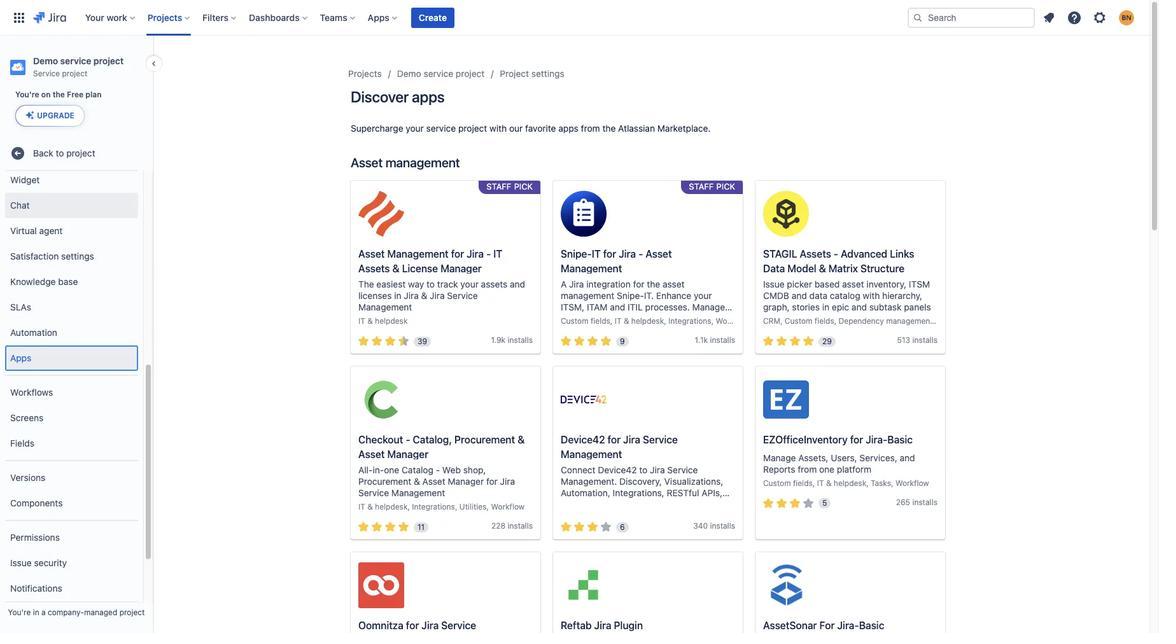 Task type: vqa. For each thing, say whether or not it's contained in the screenshot.


Task type: locate. For each thing, give the bounding box(es) containing it.
1 vertical spatial with
[[863, 290, 880, 301]]

assets up the
[[358, 263, 390, 274]]

for up utilities
[[486, 476, 498, 487]]

in-
[[373, 465, 384, 476]]

from inside manage assets, users, services, and reports from one platform custom fields , it & helpdesk , tasks , workflow
[[798, 464, 817, 475]]

1 vertical spatial management
[[561, 290, 614, 301]]

it inside manage assets, users, services, and reports from one platform custom fields , it & helpdesk , tasks , workflow
[[817, 479, 824, 488]]

assets up model
[[800, 248, 831, 260]]

for up management.
[[608, 434, 621, 446]]

snipe- up a
[[561, 248, 592, 260]]

apps inside group
[[10, 353, 31, 363]]

management up connect
[[561, 449, 622, 460]]

assets inside asset management for jira - it assets & license manager
[[358, 263, 390, 274]]

1 horizontal spatial apps
[[368, 12, 390, 23]]

1 horizontal spatial pick
[[717, 181, 735, 192]]

dashboards
[[249, 12, 300, 23]]

one down assets,
[[819, 464, 835, 475]]

management down supercharge in the top of the page
[[386, 155, 460, 170]]

group containing permissions
[[5, 520, 138, 606]]

you're left on
[[15, 90, 39, 99]]

1 horizontal spatial integrations
[[669, 316, 712, 326]]

management down licenses
[[358, 302, 412, 313]]

for right oomnitza
[[406, 620, 419, 632]]

and left more on the bottom
[[606, 499, 622, 510]]

staff down our
[[487, 181, 511, 192]]

custom down the stories
[[785, 316, 813, 326]]

1 vertical spatial demo
[[397, 68, 421, 79]]

1 vertical spatial from
[[798, 464, 817, 475]]

fields inside issue picker based asset inventory, itsm cmdb and data catalog with hierarchy, graph, stories in epic and subtask panels crm , custom fields , dependency management , it & helpdesk
[[815, 316, 834, 326]]

1 horizontal spatial snipe-
[[617, 290, 644, 301]]

matrix
[[829, 263, 858, 274]]

projects link
[[348, 66, 382, 81]]

staff down the marketplace.
[[689, 181, 714, 192]]

& inside the "checkout - catalog, procurement & asset manager"
[[518, 434, 525, 446]]

management up integration
[[561, 263, 622, 274]]

integrations up 1.1k
[[669, 316, 712, 326]]

connect device42 to jira service management. discovery, visualizations, automation, integrations, restful apis, webhooks and more
[[561, 465, 723, 510]]

0 horizontal spatial staff
[[487, 181, 511, 192]]

jira- up services,
[[866, 434, 888, 446]]

apps down automation
[[10, 353, 31, 363]]

settings down 'virtual agent' link
[[61, 251, 94, 261]]

apps down demo service project link on the top of the page
[[412, 88, 445, 106]]

management down "panels"
[[886, 316, 933, 326]]

manage up 1.1k install s
[[692, 302, 725, 313]]

ezofficeinventory for jira-basic image
[[763, 377, 809, 423]]

0 horizontal spatial procurement
[[358, 476, 411, 487]]

demo up on
[[33, 55, 58, 66]]

1 horizontal spatial procurement
[[454, 434, 515, 446]]

one left catalog
[[384, 465, 399, 476]]

1 vertical spatial workflow
[[896, 479, 929, 488]]

snipe- up itil
[[617, 290, 644, 301]]

1 vertical spatial integrations
[[412, 502, 455, 512]]

managed
[[84, 608, 117, 618]]

2 vertical spatial workflow
[[491, 502, 525, 512]]

0 horizontal spatial asset
[[663, 279, 685, 290]]

0 horizontal spatial integrations
[[412, 502, 455, 512]]

service up free
[[60, 55, 91, 66]]

1 vertical spatial manager
[[387, 449, 428, 460]]

upgrade
[[37, 111, 74, 120]]

demo inside demo service project service project
[[33, 55, 58, 66]]

upgrade button
[[16, 106, 84, 126]]

catalog,
[[413, 434, 452, 446]]

management inside issue picker based asset inventory, itsm cmdb and data catalog with hierarchy, graph, stories in epic and subtask panels crm , custom fields , dependency management , it & helpdesk
[[886, 316, 933, 326]]

2 horizontal spatial fields
[[815, 316, 834, 326]]

2 horizontal spatial the
[[647, 279, 660, 290]]

1 asset from the left
[[663, 279, 685, 290]]

2 staff pick from the left
[[689, 181, 735, 192]]

1 horizontal spatial basic
[[888, 434, 913, 446]]

manager inside all-in-one catalog - web shop, procurement & asset manager for jira service management it & helpdesk , integrations , utilities , workflow
[[448, 476, 484, 487]]

picker
[[787, 279, 812, 290]]

group containing workflows
[[5, 375, 138, 460]]

fields link
[[5, 431, 138, 457]]

automation
[[10, 327, 57, 338]]

install for device42 for jira service management
[[710, 521, 731, 531]]

2 staff from the left
[[689, 181, 714, 192]]

1 horizontal spatial projects
[[348, 68, 382, 79]]

and inside a jira integration for the asset management snipe-it. enhance your itsm, itam and itil processes. manage assets directly in jira
[[610, 302, 625, 313]]

0 vertical spatial manager
[[441, 263, 482, 274]]

manage inside a jira integration for the asset management snipe-it. enhance your itsm, itam and itil processes. manage assets directly in jira
[[692, 302, 725, 313]]

s right the 513 at the right bottom of page
[[934, 335, 938, 345]]

0 vertical spatial assets
[[481, 279, 508, 290]]

265
[[896, 498, 910, 507]]

1 vertical spatial device42
[[598, 465, 637, 476]]

1.9k install s
[[491, 335, 533, 345]]

0 horizontal spatial assets
[[481, 279, 508, 290]]

0 vertical spatial demo
[[33, 55, 58, 66]]

base
[[58, 276, 78, 287]]

helpdesk inside all-in-one catalog - web shop, procurement & asset manager for jira service management it & helpdesk , integrations , utilities , workflow
[[375, 502, 408, 512]]

project up free
[[62, 69, 87, 78]]

knowledge base
[[10, 276, 78, 287]]

back to project link
[[5, 141, 148, 166]]

2 vertical spatial management
[[886, 316, 933, 326]]

your right enhance
[[694, 290, 712, 301]]

1 horizontal spatial assets
[[800, 248, 831, 260]]

issue inside issue picker based asset inventory, itsm cmdb and data catalog with hierarchy, graph, stories in epic and subtask panels crm , custom fields , dependency management , it & helpdesk
[[763, 279, 785, 290]]

basic inside assetsonar for jira-basic link
[[859, 620, 884, 632]]

in down easiest
[[394, 290, 401, 301]]

1 vertical spatial manage
[[763, 453, 796, 463]]

1 horizontal spatial staff pick
[[689, 181, 735, 192]]

1 vertical spatial procurement
[[358, 476, 411, 487]]

with inside issue picker based asset inventory, itsm cmdb and data catalog with hierarchy, graph, stories in epic and subtask panels crm , custom fields , dependency management , it & helpdesk
[[863, 290, 880, 301]]

versions
[[10, 472, 45, 483]]

-
[[486, 248, 491, 260], [639, 248, 643, 260], [834, 248, 838, 260], [406, 434, 410, 446], [436, 465, 440, 476]]

1 horizontal spatial to
[[427, 279, 435, 290]]

from
[[581, 123, 600, 134], [798, 464, 817, 475]]

11
[[418, 522, 425, 532]]

apps right favorite
[[559, 123, 579, 134]]

widget link
[[5, 168, 138, 193]]

1 horizontal spatial manage
[[763, 453, 796, 463]]

s for device42 for jira service management
[[731, 521, 735, 531]]

0 horizontal spatial projects
[[148, 12, 182, 23]]

- inside asset management for jira - it assets & license manager
[[486, 248, 491, 260]]

1 vertical spatial issue
[[10, 558, 32, 568]]

0 horizontal spatial jira-
[[837, 620, 859, 632]]

your work button
[[81, 7, 140, 28]]

1 staff pick from the left
[[487, 181, 533, 192]]

1 pick from the left
[[514, 181, 533, 192]]

- inside stagil assets - advanced links data model & matrix structure
[[834, 248, 838, 260]]

0 vertical spatial workflow
[[716, 316, 750, 326]]

install right 265
[[913, 498, 934, 507]]

helpdesk inside issue picker based asset inventory, itsm cmdb and data catalog with hierarchy, graph, stories in epic and subtask panels crm , custom fields , dependency management , it & helpdesk
[[954, 316, 987, 326]]

staff for asset
[[689, 181, 714, 192]]

settings inside 'link'
[[61, 251, 94, 261]]

project
[[500, 68, 529, 79]]

2 horizontal spatial workflow
[[896, 479, 929, 488]]

to up discovery,
[[639, 465, 648, 476]]

jira inside all-in-one catalog - web shop, procurement & asset manager for jira service management it & helpdesk , integrations , utilities , workflow
[[500, 476, 515, 487]]

it inside asset management for jira - it assets & license manager
[[494, 248, 502, 260]]

assets inside stagil assets - advanced links data model & matrix structure
[[800, 248, 831, 260]]

in left a
[[33, 608, 39, 618]]

0 horizontal spatial basic
[[859, 620, 884, 632]]

it inside the easiest way to track your assets and licenses in jira & jira service management it & helpdesk
[[358, 316, 365, 326]]

0 vertical spatial jira-
[[866, 434, 888, 446]]

asset inside a jira integration for the asset management snipe-it. enhance your itsm, itam and itil processes. manage assets directly in jira
[[663, 279, 685, 290]]

help image
[[1067, 10, 1082, 25]]

projects right work
[[148, 12, 182, 23]]

fields down itam
[[591, 316, 610, 326]]

the right on
[[53, 90, 65, 99]]

for up it.
[[633, 279, 645, 290]]

the up it.
[[647, 279, 660, 290]]

9 button
[[558, 334, 660, 349]]

0 vertical spatial service
[[60, 55, 91, 66]]

- inside snipe-it for jira - asset management
[[639, 248, 643, 260]]

issue down permissions
[[10, 558, 32, 568]]

service up "discover apps"
[[424, 68, 453, 79]]

0 horizontal spatial issue
[[10, 558, 32, 568]]

and up directly at the right of the page
[[610, 302, 625, 313]]

fields
[[10, 438, 34, 449]]

inventory,
[[867, 279, 907, 290]]

0 horizontal spatial with
[[490, 123, 507, 134]]

4 group from the top
[[5, 520, 138, 606]]

0 vertical spatial integrations
[[669, 316, 712, 326]]

demo for demo service project
[[397, 68, 421, 79]]

2 vertical spatial to
[[639, 465, 648, 476]]

workflows link
[[5, 380, 138, 406]]

asset up enhance
[[663, 279, 685, 290]]

your
[[85, 12, 104, 23]]

stories
[[792, 302, 820, 313]]

1 vertical spatial you're
[[8, 608, 31, 618]]

3 group from the top
[[5, 460, 138, 520]]

0 horizontal spatial snipe-
[[561, 248, 592, 260]]

manager up catalog
[[387, 449, 428, 460]]

s for stagil assets - advanced links data model & matrix structure
[[934, 335, 938, 345]]

asset up the
[[358, 248, 385, 260]]

install right the 513 at the right bottom of page
[[913, 335, 934, 345]]

pick for asset
[[717, 181, 735, 192]]

snipe- inside snipe-it for jira - asset management
[[561, 248, 592, 260]]

settings right project
[[531, 68, 564, 79]]

0 vertical spatial projects
[[148, 12, 182, 23]]

s right 1.9k
[[529, 335, 533, 345]]

issue up "cmdb"
[[763, 279, 785, 290]]

29 button
[[761, 334, 865, 349]]

custom
[[561, 316, 589, 326], [785, 316, 813, 326], [763, 479, 791, 488]]

s right 1.1k
[[731, 335, 735, 345]]

228 install s
[[491, 521, 533, 531]]

0 horizontal spatial apps
[[412, 88, 445, 106]]

0 horizontal spatial manage
[[692, 302, 725, 313]]

0 vertical spatial to
[[56, 148, 64, 158]]

and left a
[[510, 279, 525, 290]]

and inside connect device42 to jira service management. discovery, visualizations, automation, integrations, restful apis, webhooks and more
[[606, 499, 622, 510]]

asset up catalog
[[842, 279, 864, 290]]

service up asset management
[[426, 123, 456, 134]]

cmdb
[[763, 290, 789, 301]]

custom inside manage assets, users, services, and reports from one platform custom fields , it & helpdesk , tasks , workflow
[[763, 479, 791, 488]]

with left our
[[490, 123, 507, 134]]

2 pick from the left
[[717, 181, 735, 192]]

340 install s
[[693, 521, 735, 531]]

1 vertical spatial apps
[[10, 353, 31, 363]]

assets
[[800, 248, 831, 260], [358, 263, 390, 274]]

0 vertical spatial manage
[[692, 302, 725, 313]]

the
[[53, 90, 65, 99], [603, 123, 616, 134], [647, 279, 660, 290]]

0 vertical spatial device42
[[561, 434, 605, 446]]

& inside manage assets, users, services, and reports from one platform custom fields , it & helpdesk , tasks , workflow
[[826, 479, 832, 488]]

satisfaction settings link
[[5, 244, 138, 269]]

1 horizontal spatial management
[[561, 290, 614, 301]]

assets down "itsm,"
[[561, 313, 587, 324]]

procurement inside the "checkout - catalog, procurement & asset manager"
[[454, 434, 515, 446]]

based
[[815, 279, 840, 290]]

management up license
[[387, 248, 449, 260]]

teams
[[320, 12, 347, 23]]

0 horizontal spatial management
[[386, 155, 460, 170]]

basic
[[888, 434, 913, 446], [859, 620, 884, 632]]

1 staff from the left
[[487, 181, 511, 192]]

projects
[[148, 12, 182, 23], [348, 68, 382, 79]]

asset inside all-in-one catalog - web shop, procurement & asset manager for jira service management it & helpdesk , integrations , utilities , workflow
[[422, 476, 445, 487]]

1 vertical spatial your
[[461, 279, 479, 290]]

for up integration
[[603, 248, 616, 260]]

shop,
[[463, 465, 486, 476]]

jira- for for
[[837, 620, 859, 632]]

6 button
[[558, 519, 659, 535]]

1 vertical spatial basic
[[859, 620, 884, 632]]

projects button
[[144, 7, 195, 28]]

versions link
[[5, 465, 138, 491]]

1 horizontal spatial jira-
[[866, 434, 888, 446]]

for inside snipe-it for jira - asset management
[[603, 248, 616, 260]]

projects up discover
[[348, 68, 382, 79]]

your inside a jira integration for the asset management snipe-it. enhance your itsm, itam and itil processes. manage assets directly in jira
[[694, 290, 712, 301]]

fields
[[591, 316, 610, 326], [815, 316, 834, 326], [793, 479, 813, 488]]

in down data
[[822, 302, 830, 313]]

39
[[418, 336, 427, 346]]

automation,
[[561, 488, 610, 498]]

2 vertical spatial the
[[647, 279, 660, 290]]

jira- inside assetsonar for jira-basic link
[[837, 620, 859, 632]]

0 horizontal spatial staff pick
[[487, 181, 533, 192]]

permissions link
[[5, 525, 138, 551]]

0 horizontal spatial assets
[[358, 263, 390, 274]]

to right way
[[427, 279, 435, 290]]

jira inside asset management for jira - it assets & license manager
[[467, 248, 484, 260]]

group
[[5, 33, 138, 375], [5, 375, 138, 460], [5, 460, 138, 520], [5, 520, 138, 606]]

you're for you're in a company-managed project
[[8, 608, 31, 618]]

install for checkout - catalog, procurement & asset manager
[[508, 521, 529, 531]]

settings for satisfaction settings
[[61, 251, 94, 261]]

basic up services,
[[888, 434, 913, 446]]

assets right track
[[481, 279, 508, 290]]

1 horizontal spatial your
[[461, 279, 479, 290]]

snipe- inside a jira integration for the asset management snipe-it. enhance your itsm, itam and itil processes. manage assets directly in jira
[[617, 290, 644, 301]]

in
[[394, 290, 401, 301], [822, 302, 830, 313], [623, 313, 630, 324], [33, 608, 39, 618]]

custom down reports
[[763, 479, 791, 488]]

1 group from the top
[[5, 33, 138, 375]]

notifications
[[10, 583, 62, 594]]

228
[[491, 521, 506, 531]]

and right services,
[[900, 453, 915, 463]]

asset down catalog
[[422, 476, 445, 487]]

service inside all-in-one catalog - web shop, procurement & asset manager for jira service management it & helpdesk , integrations , utilities , workflow
[[358, 488, 389, 498]]

- inside the "checkout - catalog, procurement & asset manager"
[[406, 434, 410, 446]]

service inside demo service project service project
[[33, 69, 60, 78]]

supercharge your service project with our favorite apps from the atlassian marketplace.
[[351, 123, 711, 134]]

install right 1.1k
[[710, 335, 731, 345]]

fields up 5 button
[[793, 479, 813, 488]]

2 horizontal spatial your
[[694, 290, 712, 301]]

projects inside dropdown button
[[148, 12, 182, 23]]

management inside all-in-one catalog - web shop, procurement & asset manager for jira service management it & helpdesk , integrations , utilities , workflow
[[391, 488, 445, 498]]

procurement
[[454, 434, 515, 446], [358, 476, 411, 487]]

2 vertical spatial service
[[426, 123, 456, 134]]

jira image
[[33, 10, 66, 25], [33, 10, 66, 25]]

from left the atlassian
[[581, 123, 600, 134]]

asset inside snipe-it for jira - asset management
[[646, 248, 672, 260]]

0 vertical spatial procurement
[[454, 434, 515, 446]]

0 horizontal spatial settings
[[61, 251, 94, 261]]

- inside all-in-one catalog - web shop, procurement & asset manager for jira service management it & helpdesk , integrations , utilities , workflow
[[436, 465, 440, 476]]

device42 inside connect device42 to jira service management. discovery, visualizations, automation, integrations, restful apis, webhooks and more
[[598, 465, 637, 476]]

projects for "projects" dropdown button
[[148, 12, 182, 23]]

issue security link
[[5, 551, 138, 576]]

0 horizontal spatial one
[[384, 465, 399, 476]]

manage inside manage assets, users, services, and reports from one platform custom fields , it & helpdesk , tasks , workflow
[[763, 453, 796, 463]]

0 vertical spatial snipe-
[[561, 248, 592, 260]]

asset management
[[351, 155, 460, 170]]

in inside the easiest way to track your assets and licenses in jira & jira service management it & helpdesk
[[394, 290, 401, 301]]

2 horizontal spatial to
[[639, 465, 648, 476]]

Search field
[[908, 7, 1035, 28]]

1 horizontal spatial fields
[[793, 479, 813, 488]]

2 asset from the left
[[842, 279, 864, 290]]

checkout - catalog, procurement & asset manager
[[358, 434, 525, 460]]

0 vertical spatial the
[[53, 90, 65, 99]]

1 horizontal spatial one
[[819, 464, 835, 475]]

issue for issue security
[[10, 558, 32, 568]]

management
[[386, 155, 460, 170], [561, 290, 614, 301], [886, 316, 933, 326]]

asset up all-
[[358, 449, 385, 460]]

workflow inside all-in-one catalog - web shop, procurement & asset manager for jira service management it & helpdesk , integrations , utilities , workflow
[[491, 502, 525, 512]]

0 horizontal spatial apps
[[10, 353, 31, 363]]

1 vertical spatial assets
[[358, 263, 390, 274]]

1 vertical spatial snipe-
[[617, 290, 644, 301]]

workflow up the 265 install s
[[896, 479, 929, 488]]

1 vertical spatial assets
[[561, 313, 587, 324]]

helpdesk
[[375, 316, 408, 326], [631, 316, 664, 326], [954, 316, 987, 326], [834, 479, 867, 488], [375, 502, 408, 512]]

checkout
[[358, 434, 403, 446]]

0 horizontal spatial the
[[53, 90, 65, 99]]

install for ezofficeinventory for jira-basic
[[913, 498, 934, 507]]

snipe-it for jira - asset management image
[[561, 191, 607, 237]]

management inside snipe-it for jira - asset management
[[561, 263, 622, 274]]

install right 228
[[508, 521, 529, 531]]

your up asset management
[[406, 123, 424, 134]]

1 vertical spatial service
[[424, 68, 453, 79]]

jira inside the device42 for jira service management
[[623, 434, 640, 446]]

install right 1.9k
[[508, 335, 529, 345]]

asset
[[351, 155, 383, 170], [358, 248, 385, 260], [646, 248, 672, 260], [358, 449, 385, 460], [422, 476, 445, 487]]

apps right teams popup button
[[368, 12, 390, 23]]

management down catalog
[[391, 488, 445, 498]]

0 vertical spatial your
[[406, 123, 424, 134]]

1 vertical spatial settings
[[61, 251, 94, 261]]

procurement down the in-
[[358, 476, 411, 487]]

a
[[41, 608, 46, 618]]

favorite
[[525, 123, 556, 134]]

1 vertical spatial the
[[603, 123, 616, 134]]

0 vertical spatial management
[[386, 155, 460, 170]]

0 vertical spatial from
[[581, 123, 600, 134]]

the inside a jira integration for the asset management snipe-it. enhance your itsm, itam and itil processes. manage assets directly in jira
[[647, 279, 660, 290]]

service inside demo service project service project
[[60, 55, 91, 66]]

workflow up 1.1k install s
[[716, 316, 750, 326]]

1 vertical spatial jira-
[[837, 620, 859, 632]]

service
[[60, 55, 91, 66], [424, 68, 453, 79], [426, 123, 456, 134]]

jira- for for
[[866, 434, 888, 446]]

2 vertical spatial manager
[[448, 476, 484, 487]]

directly
[[590, 313, 620, 324]]

assets inside the easiest way to track your assets and licenses in jira & jira service management it & helpdesk
[[481, 279, 508, 290]]

in inside issue picker based asset inventory, itsm cmdb and data catalog with hierarchy, graph, stories in epic and subtask panels crm , custom fields , dependency management , it & helpdesk
[[822, 302, 830, 313]]

device42 up connect
[[561, 434, 605, 446]]

install right the '340'
[[710, 521, 731, 531]]

& inside asset management for jira - it assets & license manager
[[392, 263, 400, 274]]

asset up it.
[[646, 248, 672, 260]]

1 horizontal spatial settings
[[531, 68, 564, 79]]

in down itil
[[623, 313, 630, 324]]

1 horizontal spatial demo
[[397, 68, 421, 79]]

demo up "discover apps"
[[397, 68, 421, 79]]

banner
[[0, 0, 1150, 36]]

for up track
[[451, 248, 464, 260]]

basic for ezofficeinventory for jira-basic
[[888, 434, 913, 446]]

atlassian
[[618, 123, 655, 134]]

to right back
[[56, 148, 64, 158]]

0 vertical spatial basic
[[888, 434, 913, 446]]

your right track
[[461, 279, 479, 290]]

manager up track
[[441, 263, 482, 274]]

pick
[[514, 181, 533, 192], [717, 181, 735, 192]]

procurement up shop,
[[454, 434, 515, 446]]

0 horizontal spatial workflow
[[491, 502, 525, 512]]

manage
[[692, 302, 725, 313], [763, 453, 796, 463]]

with up 'subtask'
[[863, 290, 880, 301]]

0 vertical spatial you're
[[15, 90, 39, 99]]

it inside issue picker based asset inventory, itsm cmdb and data catalog with hierarchy, graph, stories in epic and subtask panels crm , custom fields , dependency management , it & helpdesk
[[938, 316, 944, 326]]

device42
[[561, 434, 605, 446], [598, 465, 637, 476]]

apps link
[[5, 346, 138, 371]]

s right the '340'
[[731, 521, 735, 531]]

device42 down the device42 for jira service management
[[598, 465, 637, 476]]

data
[[810, 290, 828, 301]]

asset inside the "checkout - catalog, procurement & asset manager"
[[358, 449, 385, 460]]

1 horizontal spatial assets
[[561, 313, 587, 324]]

reports
[[763, 464, 795, 475]]

fields up 29
[[815, 316, 834, 326]]

1 horizontal spatial apps
[[559, 123, 579, 134]]

&
[[392, 263, 400, 274], [819, 263, 826, 274], [421, 290, 427, 301], [367, 316, 373, 326], [624, 316, 629, 326], [947, 316, 952, 326], [518, 434, 525, 446], [414, 476, 420, 487], [826, 479, 832, 488], [367, 502, 373, 512]]

0 vertical spatial assets
[[800, 248, 831, 260]]

management up itam
[[561, 290, 614, 301]]

apps inside dropdown button
[[368, 12, 390, 23]]

you're left a
[[8, 608, 31, 618]]

asset management for jira - it assets & license manager image
[[358, 191, 404, 237]]

basic for assetsonar for jira-basic
[[859, 620, 884, 632]]

0 horizontal spatial pick
[[514, 181, 533, 192]]

2 group from the top
[[5, 375, 138, 460]]

0 horizontal spatial fields
[[591, 316, 610, 326]]

projects for the projects link
[[348, 68, 382, 79]]

asset inside issue picker based asset inventory, itsm cmdb and data catalog with hierarchy, graph, stories in epic and subtask panels crm , custom fields , dependency management , it & helpdesk
[[842, 279, 864, 290]]

and
[[510, 279, 525, 290], [792, 290, 807, 301], [610, 302, 625, 313], [852, 302, 867, 313], [900, 453, 915, 463], [606, 499, 622, 510]]



Task type: describe. For each thing, give the bounding box(es) containing it.
your work
[[85, 12, 127, 23]]

1 vertical spatial apps
[[559, 123, 579, 134]]

demo service project link
[[397, 66, 485, 81]]

jira inside snipe-it for jira - asset management
[[619, 248, 636, 260]]

you're for you're on the free plan
[[15, 90, 39, 99]]

marketplace.
[[658, 123, 711, 134]]

oomnitza for jira service management image
[[358, 563, 404, 609]]

a jira integration for the asset management snipe-it. enhance your itsm, itam and itil processes. manage assets directly in jira
[[561, 279, 725, 324]]

for inside all-in-one catalog - web shop, procurement & asset manager for jira service management it & helpdesk , integrations , utilities , workflow
[[486, 476, 498, 487]]

265 install s
[[896, 498, 938, 507]]

apis,
[[702, 488, 723, 498]]

5
[[822, 499, 827, 508]]

& inside issue picker based asset inventory, itsm cmdb and data catalog with hierarchy, graph, stories in epic and subtask panels crm , custom fields , dependency management , it & helpdesk
[[947, 316, 952, 326]]

for inside a jira integration for the asset management snipe-it. enhance your itsm, itam and itil processes. manage assets directly in jira
[[633, 279, 645, 290]]

your inside the easiest way to track your assets and licenses in jira & jira service management it & helpdesk
[[461, 279, 479, 290]]

group containing widget
[[5, 33, 138, 375]]

install for asset management for jira - it assets & license manager
[[508, 335, 529, 345]]

custom inside issue picker based asset inventory, itsm cmdb and data catalog with hierarchy, graph, stories in epic and subtask panels crm , custom fields , dependency management , it & helpdesk
[[785, 316, 813, 326]]

manager inside the "checkout - catalog, procurement & asset manager"
[[387, 449, 428, 460]]

- for snipe-it for jira - asset management
[[639, 248, 643, 260]]

workflow inside manage assets, users, services, and reports from one platform custom fields , it & helpdesk , tasks , workflow
[[896, 479, 929, 488]]

virtual
[[10, 225, 37, 236]]

project settings
[[500, 68, 564, 79]]

staff pick for asset management for jira - it assets & license manager
[[487, 181, 533, 192]]

assetsonar for jira-basic
[[763, 620, 884, 632]]

and inside the easiest way to track your assets and licenses in jira & jira service management it & helpdesk
[[510, 279, 525, 290]]

oomnitza for jira service link
[[351, 553, 540, 633]]

0 vertical spatial apps
[[412, 88, 445, 106]]

checkout - catalog, procurement & asset manager image
[[358, 377, 404, 423]]

advanced
[[841, 248, 888, 260]]

license
[[402, 263, 438, 274]]

webhooks
[[561, 499, 604, 510]]

in inside a jira integration for the asset management snipe-it. enhance your itsm, itam and itil processes. manage assets directly in jira
[[623, 313, 630, 324]]

utilities
[[460, 502, 487, 512]]

asset inside asset management for jira - it assets & license manager
[[358, 248, 385, 260]]

custom down "itsm,"
[[561, 316, 589, 326]]

itil
[[628, 302, 643, 313]]

service inside connect device42 to jira service management. discovery, visualizations, automation, integrations, restful apis, webhooks and more
[[667, 465, 698, 476]]

- for asset management for jira - it assets & license manager
[[486, 248, 491, 260]]

banner containing your work
[[0, 0, 1150, 36]]

to inside the easiest way to track your assets and licenses in jira & jira service management it & helpdesk
[[427, 279, 435, 290]]

management inside the easiest way to track your assets and licenses in jira & jira service management it & helpdesk
[[358, 302, 412, 313]]

way
[[408, 279, 424, 290]]

9
[[620, 336, 625, 346]]

assets inside a jira integration for the asset management snipe-it. enhance your itsm, itam and itil processes. manage assets directly in jira
[[561, 313, 587, 324]]

project up plan
[[93, 55, 124, 66]]

it inside all-in-one catalog - web shop, procurement & asset manager for jira service management it & helpdesk , integrations , utilities , workflow
[[358, 502, 365, 512]]

subtask
[[869, 302, 902, 313]]

manager inside asset management for jira - it assets & license manager
[[441, 263, 482, 274]]

issue for issue picker based asset inventory, itsm cmdb and data catalog with hierarchy, graph, stories in epic and subtask panels crm , custom fields , dependency management , it & helpdesk
[[763, 279, 785, 290]]

oomnitza for jira service
[[358, 620, 476, 633]]

our
[[509, 123, 523, 134]]

hierarchy,
[[882, 290, 923, 301]]

knowledge
[[10, 276, 56, 287]]

jira inside connect device42 to jira service management. discovery, visualizations, automation, integrations, restful apis, webhooks and more
[[650, 465, 665, 476]]

assetsonar
[[763, 620, 817, 632]]

& inside stagil assets - advanced links data model & matrix structure
[[819, 263, 826, 274]]

on
[[41, 90, 51, 99]]

track
[[437, 279, 458, 290]]

project settings link
[[500, 66, 564, 81]]

and inside manage assets, users, services, and reports from one platform custom fields , it & helpdesk , tasks , workflow
[[900, 453, 915, 463]]

staff for it
[[487, 181, 511, 192]]

dependency
[[839, 316, 884, 326]]

stagil assets - advanced links data model & matrix structure image
[[763, 191, 809, 237]]

itsm
[[909, 279, 930, 290]]

service for demo service project service project
[[60, 55, 91, 66]]

restful
[[667, 488, 699, 498]]

more
[[624, 499, 645, 510]]

slas
[[10, 302, 31, 312]]

appswitcher icon image
[[11, 10, 27, 25]]

it inside snipe-it for jira - asset management
[[592, 248, 601, 260]]

ezofficeinventory
[[763, 434, 848, 446]]

and up dependency
[[852, 302, 867, 313]]

service inside the easiest way to track your assets and licenses in jira & jira service management it & helpdesk
[[447, 290, 478, 301]]

0 vertical spatial with
[[490, 123, 507, 134]]

filters
[[203, 12, 229, 23]]

graph,
[[763, 302, 790, 313]]

easiest
[[377, 279, 406, 290]]

widget
[[10, 174, 40, 185]]

crm
[[763, 316, 780, 326]]

notifications link
[[5, 576, 138, 602]]

6
[[620, 522, 625, 532]]

0 horizontal spatial your
[[406, 123, 424, 134]]

project left our
[[458, 123, 487, 134]]

for up users,
[[850, 434, 863, 446]]

install for snipe-it for jira - asset management
[[710, 335, 731, 345]]

a
[[561, 279, 567, 290]]

1.1k
[[695, 335, 708, 345]]

5 button
[[761, 496, 862, 511]]

search image
[[913, 12, 923, 23]]

and down picker
[[792, 290, 807, 301]]

the easiest way to track your assets and licenses in jira & jira service management it & helpdesk
[[358, 279, 525, 326]]

for inside asset management for jira - it assets & license manager
[[451, 248, 464, 260]]

one inside manage assets, users, services, and reports from one platform custom fields , it & helpdesk , tasks , workflow
[[819, 464, 835, 475]]

work
[[107, 12, 127, 23]]

workflows
[[10, 387, 53, 398]]

visualizations,
[[664, 476, 723, 487]]

group containing versions
[[5, 460, 138, 520]]

s for asset management for jira - it assets & license manager
[[529, 335, 533, 345]]

chat link
[[5, 193, 138, 218]]

your profile and settings image
[[1119, 10, 1134, 25]]

settings for project settings
[[531, 68, 564, 79]]

device42 inside the device42 for jira service management
[[561, 434, 605, 446]]

reftab
[[561, 620, 592, 632]]

ezofficeinventory for jira-basic
[[763, 434, 913, 446]]

satisfaction
[[10, 251, 59, 261]]

apps for apps dropdown button
[[368, 12, 390, 23]]

components link
[[5, 491, 138, 516]]

one inside all-in-one catalog - web shop, procurement & asset manager for jira service management it & helpdesk , integrations , utilities , workflow
[[384, 465, 399, 476]]

to inside "link"
[[56, 148, 64, 158]]

asset down supercharge in the top of the page
[[351, 155, 383, 170]]

epic
[[832, 302, 849, 313]]

340
[[693, 521, 708, 531]]

0 horizontal spatial from
[[581, 123, 600, 134]]

project inside "link"
[[66, 148, 95, 158]]

the
[[358, 279, 374, 290]]

procurement inside all-in-one catalog - web shop, procurement & asset manager for jira service management it & helpdesk , integrations , utilities , workflow
[[358, 476, 411, 487]]

create
[[419, 12, 447, 23]]

jira inside oomnitza for jira service
[[422, 620, 439, 632]]

create button
[[411, 7, 455, 28]]

pick for it
[[514, 181, 533, 192]]

apps for the apps link
[[10, 353, 31, 363]]

tasks
[[871, 479, 891, 488]]

you're on the free plan
[[15, 90, 102, 99]]

service for demo service project
[[424, 68, 453, 79]]

back to project
[[33, 148, 95, 158]]

components
[[10, 498, 63, 508]]

all-in-one catalog - web shop, procurement & asset manager for jira service management it & helpdesk , integrations , utilities , workflow
[[358, 465, 525, 512]]

to inside connect device42 to jira service management. discovery, visualizations, automation, integrations, restful apis, webhooks and more
[[639, 465, 648, 476]]

helpdesk inside the easiest way to track your assets and licenses in jira & jira service management it & helpdesk
[[375, 316, 408, 326]]

for inside oomnitza for jira service
[[406, 620, 419, 632]]

notifications image
[[1042, 10, 1057, 25]]

assetsonar for jira-basic image
[[763, 563, 809, 609]]

connect
[[561, 465, 596, 476]]

project right managed
[[119, 608, 145, 618]]

demo for demo service project service project
[[33, 55, 58, 66]]

reftab jira plugin link
[[553, 553, 743, 633]]

s for checkout - catalog, procurement & asset manager
[[529, 521, 533, 531]]

management inside asset management for jira - it assets & license manager
[[387, 248, 449, 260]]

1 horizontal spatial the
[[603, 123, 616, 134]]

model
[[788, 263, 817, 274]]

free
[[67, 90, 83, 99]]

s for ezofficeinventory for jira-basic
[[934, 498, 938, 507]]

install for stagil assets - advanced links data model & matrix structure
[[913, 335, 934, 345]]

513
[[897, 335, 910, 345]]

catalog
[[830, 290, 860, 301]]

project left project
[[456, 68, 485, 79]]

it.
[[644, 290, 654, 301]]

assets,
[[798, 453, 829, 463]]

for inside the device42 for jira service management
[[608, 434, 621, 446]]

helpdesk inside manage assets, users, services, and reports from one platform custom fields , it & helpdesk , tasks , workflow
[[834, 479, 867, 488]]

fields inside manage assets, users, services, and reports from one platform custom fields , it & helpdesk , tasks , workflow
[[793, 479, 813, 488]]

- for all-in-one catalog - web shop, procurement & asset manager for jira service management it & helpdesk , integrations , utilities , workflow
[[436, 465, 440, 476]]

stagil
[[763, 248, 797, 260]]

permissions
[[10, 532, 60, 543]]

dashboards button
[[245, 7, 312, 28]]

staff pick for snipe-it for jira - asset management
[[689, 181, 735, 192]]

integrations inside all-in-one catalog - web shop, procurement & asset manager for jira service management it & helpdesk , integrations , utilities , workflow
[[412, 502, 455, 512]]

service inside oomnitza for jira service
[[441, 620, 476, 632]]

management inside the device42 for jira service management
[[561, 449, 622, 460]]

s for snipe-it for jira - asset management
[[731, 335, 735, 345]]

integration
[[587, 279, 631, 290]]

reftab jira plugin image
[[561, 563, 607, 609]]

screens link
[[5, 406, 138, 431]]

security
[[34, 558, 67, 568]]

issue picker based asset inventory, itsm cmdb and data catalog with hierarchy, graph, stories in epic and subtask panels crm , custom fields , dependency management , it & helpdesk
[[763, 279, 987, 326]]

panels
[[904, 302, 931, 313]]

custom fields , it & helpdesk , integrations , workflow
[[561, 316, 750, 326]]

device42 for jira service management image
[[561, 377, 607, 423]]

service inside the device42 for jira service management
[[643, 434, 678, 446]]

for
[[820, 620, 835, 632]]

settings image
[[1092, 10, 1108, 25]]

apps button
[[364, 7, 402, 28]]

management inside a jira integration for the asset management snipe-it. enhance your itsm, itam and itil processes. manage assets directly in jira
[[561, 290, 614, 301]]

primary element
[[8, 0, 908, 35]]

slas link
[[5, 295, 138, 320]]

demo service project service project
[[33, 55, 124, 78]]



